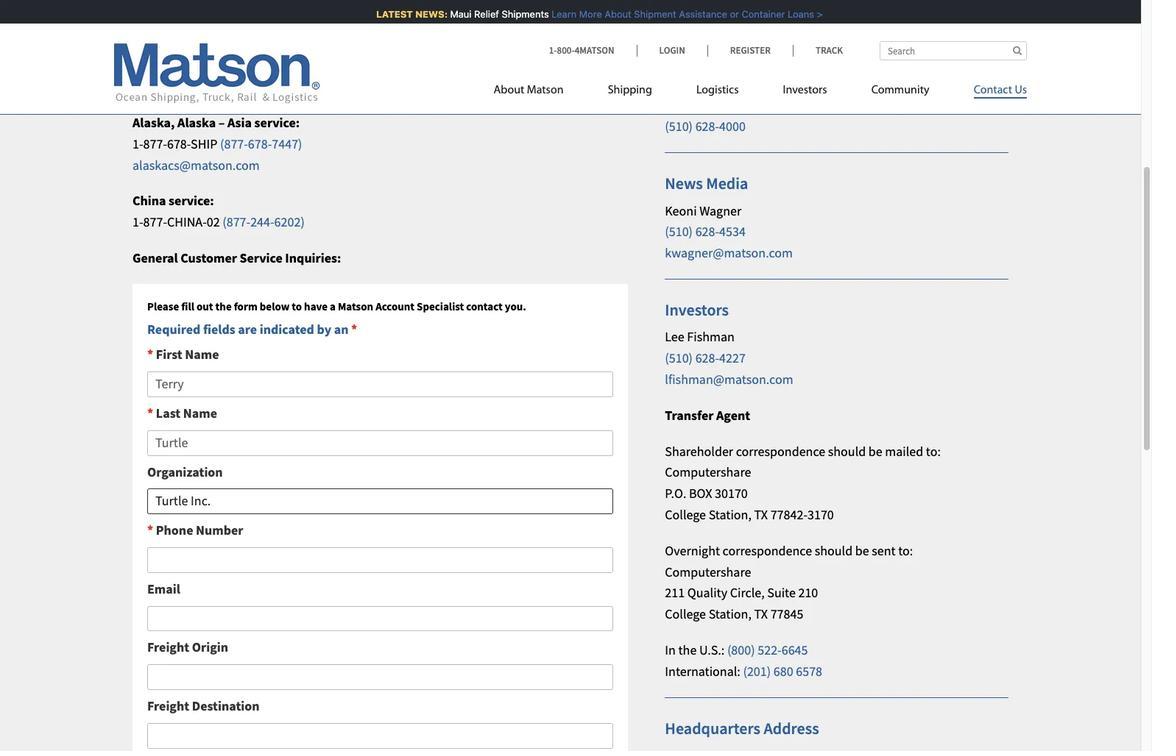 Task type: vqa. For each thing, say whether or not it's contained in the screenshot.
and to the bottom
no



Task type: describe. For each thing, give the bounding box(es) containing it.
(510) 628-4227 link
[[665, 350, 746, 367]]

china
[[133, 193, 166, 209]]

suite
[[768, 585, 796, 602]]

matson inside please fill out the form below to have a matson account specialist contact you. required fields are indicated by an *
[[338, 300, 373, 314]]

should for mailed
[[828, 443, 866, 460]]

service: inside hawaii, guam, micronesia service: 1-800-4matson (800-462-8766) customerservice@matson.com
[[287, 36, 332, 53]]

about matson link
[[494, 77, 586, 108]]

freight for freight origin
[[147, 640, 189, 656]]

name for * last name
[[183, 405, 217, 422]]

2 678- from the left
[[248, 135, 272, 152]]

628- for 4227
[[696, 350, 720, 367]]

general customer service inquiries:
[[133, 250, 341, 267]]

transfer
[[665, 407, 714, 424]]

required
[[147, 321, 201, 338]]

keoni wagner (510) 628-4534 kwagner@matson.com
[[665, 202, 793, 262]]

244-
[[250, 214, 274, 231]]

guam,
[[180, 36, 218, 53]]

correspondence for circle,
[[723, 543, 812, 560]]

(877- inside china service: 1-877-china-02 (877-244-6202)
[[223, 214, 251, 231]]

kwagner@matson.com
[[665, 245, 793, 262]]

shipments
[[496, 8, 544, 20]]

(201) 680 6578 link
[[743, 663, 823, 680]]

freight destination
[[147, 698, 260, 715]]

fishman
[[687, 329, 735, 346]]

correspondence for 30170
[[736, 443, 826, 460]]

wagner
[[700, 202, 742, 219]]

box
[[689, 485, 712, 502]]

tx inside overnight correspondence should be sent to: computershare 211 quality circle, suite 210 college station, tx 77845
[[755, 606, 768, 623]]

computershare for quality
[[665, 564, 751, 581]]

loans
[[783, 8, 809, 20]]

7447)
[[272, 135, 302, 152]]

680
[[774, 663, 794, 680]]

shipping link
[[586, 77, 675, 108]]

(510) for corporate
[[665, 118, 693, 135]]

you.
[[505, 300, 526, 314]]

(201)
[[743, 663, 771, 680]]

have
[[304, 300, 328, 314]]

(800-462-8766) link
[[224, 57, 306, 74]]

china service: 1-877-china-02 (877-244-6202)
[[133, 193, 305, 231]]

contact
[[466, 300, 503, 314]]

track link
[[793, 44, 843, 57]]

1 678- from the left
[[167, 135, 191, 152]]

station, inside shareholder correspondence should be mailed to: computershare p.o. box 30170 college station, tx 77842-3170
[[709, 507, 752, 524]]

matson inside top menu navigation
[[527, 85, 564, 96]]

are
[[238, 321, 257, 338]]

lfishman@matson.com link
[[665, 371, 794, 388]]

77842-
[[771, 507, 808, 524]]

alaska
[[178, 114, 216, 131]]

kwagner@matson.com link
[[665, 245, 793, 262]]

top menu navigation
[[494, 77, 1027, 108]]

(800-
[[224, 57, 251, 74]]

1 vertical spatial customer
[[181, 250, 237, 267]]

in the u.s.: (800) 522-6645 international: (201) 680 6578
[[665, 642, 823, 680]]

(510) 628-4000 link
[[665, 118, 746, 135]]

in
[[665, 642, 676, 659]]

877- inside alaska, alaska – asia service: 1-877-678-ship (877-678-7447) alaskacs@matson.com
[[143, 135, 167, 152]]

hawaii, guam, micronesia service: 1-800-4matson (800-462-8766) customerservice@matson.com
[[133, 36, 332, 95]]

learn
[[546, 8, 571, 20]]

logistics link
[[675, 77, 761, 108]]

community link
[[850, 77, 952, 108]]

to: for overnight correspondence should be sent to: computershare 211 quality circle, suite 210 college station, tx 77845
[[899, 543, 913, 560]]

community
[[872, 85, 930, 96]]

* phone number
[[147, 522, 243, 539]]

shareholder
[[665, 443, 734, 460]]

indicated
[[260, 321, 314, 338]]

about matson
[[494, 85, 564, 96]]

number
[[196, 522, 243, 539]]

register link
[[708, 44, 793, 57]]

877- inside china service: 1-877-china-02 (877-244-6202)
[[143, 214, 167, 231]]

(excluding
[[665, 71, 726, 88]]

shipment
[[629, 8, 671, 20]]

form
[[234, 300, 258, 314]]

investors link
[[761, 77, 850, 108]]

out
[[197, 300, 213, 314]]

1 horizontal spatial 4matson
[[575, 44, 615, 57]]

destination
[[192, 698, 260, 715]]

0 vertical spatial about
[[599, 8, 626, 20]]

transfer agent
[[665, 407, 751, 424]]

* first name
[[147, 346, 219, 363]]

ship
[[191, 135, 218, 152]]

service
[[787, 71, 828, 88]]

should for sent
[[815, 543, 853, 560]]

general for customer
[[133, 250, 178, 267]]

(877-244-6202) link
[[223, 214, 305, 231]]

(877- inside alaska, alaska – asia service: 1-877-678-ship (877-678-7447) alaskacs@matson.com
[[220, 135, 248, 152]]

customerservice@matson.com
[[133, 78, 304, 95]]

(510) 628-4534 link
[[665, 223, 746, 240]]

1- inside china service: 1-877-china-02 (877-244-6202)
[[133, 214, 143, 231]]

77845
[[771, 606, 804, 623]]

contact us
[[974, 85, 1027, 96]]

Commodity Description text field
[[147, 607, 614, 632]]

login
[[659, 44, 685, 57]]

Search search field
[[880, 41, 1027, 60]]

hawaii,
[[133, 36, 177, 53]]

6645
[[782, 642, 808, 659]]



Task type: locate. For each thing, give the bounding box(es) containing it.
service: up 8766)
[[287, 36, 332, 53]]

628- down the corporate
[[696, 118, 720, 135]]

investors inside "link"
[[783, 85, 827, 96]]

6578
[[796, 663, 823, 680]]

the right out
[[215, 300, 232, 314]]

1 (510) from the top
[[665, 118, 693, 135]]

lee
[[665, 329, 685, 346]]

general information (excluding customer service inquiries)
[[665, 45, 887, 88]]

0 vertical spatial service
[[203, 7, 254, 27]]

* for last name
[[147, 405, 153, 422]]

customer up hawaii,
[[133, 7, 200, 27]]

2 tx from the top
[[755, 606, 768, 623]]

contact us link
[[952, 77, 1027, 108]]

628- down fishman
[[696, 350, 720, 367]]

210
[[799, 585, 818, 602]]

micronesia
[[221, 36, 284, 53]]

0 vertical spatial correspondence
[[736, 443, 826, 460]]

lee fishman (510) 628-4227 lfishman@matson.com
[[665, 329, 794, 388]]

news:
[[410, 8, 442, 20]]

* for phone number
[[147, 522, 153, 539]]

(510) inside corporate office (510) 628-4000
[[665, 118, 693, 135]]

specialist
[[417, 300, 464, 314]]

0 horizontal spatial to:
[[899, 543, 913, 560]]

information
[[723, 45, 806, 65]]

tx left 77842-
[[755, 507, 768, 524]]

2 freight from the top
[[147, 698, 189, 715]]

4matson inside hawaii, guam, micronesia service: 1-800-4matson (800-462-8766) customerservice@matson.com
[[167, 57, 221, 74]]

about
[[599, 8, 626, 20], [494, 85, 525, 96]]

1 horizontal spatial about
[[599, 8, 626, 20]]

(877-678-7447) link
[[220, 135, 302, 152]]

origin
[[192, 640, 228, 656]]

to: inside shareholder correspondence should be mailed to: computershare p.o. box 30170 college station, tx 77842-3170
[[926, 443, 941, 460]]

freight for freight destination
[[147, 698, 189, 715]]

678- down asia at the left top of the page
[[248, 135, 272, 152]]

to: inside overnight correspondence should be sent to: computershare 211 quality circle, suite 210 college station, tx 77845
[[899, 543, 913, 560]]

more
[[574, 8, 597, 20]]

headquarters
[[665, 718, 761, 739]]

–
[[219, 114, 225, 131]]

4matson down the latest news: maui relief shipments learn more about shipment assistance or container loans >
[[575, 44, 615, 57]]

investors down track link
[[783, 85, 827, 96]]

1 vertical spatial 877-
[[143, 214, 167, 231]]

corporate office (510) 628-4000
[[665, 97, 755, 135]]

1 vertical spatial should
[[815, 543, 853, 560]]

0 vertical spatial to:
[[926, 443, 941, 460]]

be inside shareholder correspondence should be mailed to: computershare p.o. box 30170 college station, tx 77842-3170
[[869, 443, 883, 460]]

computershare up quality
[[665, 564, 751, 581]]

(510)
[[665, 118, 693, 135], [665, 223, 693, 240], [665, 350, 693, 367]]

(877- down asia at the left top of the page
[[220, 135, 248, 152]]

0 vertical spatial freight
[[147, 640, 189, 656]]

3170
[[808, 507, 834, 524]]

800-
[[557, 44, 575, 57], [143, 57, 167, 74]]

an
[[334, 321, 349, 338]]

asia
[[228, 114, 252, 131]]

None text field
[[147, 724, 614, 749]]

(510) for keoni
[[665, 223, 693, 240]]

freight origin
[[147, 640, 228, 656]]

1 horizontal spatial investors
[[783, 85, 827, 96]]

(877- right 02
[[223, 214, 251, 231]]

1 vertical spatial freight
[[147, 698, 189, 715]]

1 college from the top
[[665, 507, 706, 524]]

news media
[[665, 173, 748, 194]]

media
[[706, 173, 748, 194]]

service up micronesia
[[203, 7, 254, 27]]

should inside overnight correspondence should be sent to: computershare 211 quality circle, suite 210 college station, tx 77845
[[815, 543, 853, 560]]

computershare inside overnight correspondence should be sent to: computershare 211 quality circle, suite 210 college station, tx 77845
[[665, 564, 751, 581]]

0 vertical spatial be
[[869, 443, 883, 460]]

investors up fishman
[[665, 300, 729, 320]]

to: right sent
[[899, 543, 913, 560]]

1 vertical spatial matson
[[338, 300, 373, 314]]

628- inside corporate office (510) 628-4000
[[696, 118, 720, 135]]

(510) down the corporate
[[665, 118, 693, 135]]

1 computershare from the top
[[665, 464, 751, 481]]

1-800-4matson link
[[549, 44, 637, 57]]

1 vertical spatial (510)
[[665, 223, 693, 240]]

2 (510) from the top
[[665, 223, 693, 240]]

matson down 1-800-4matson
[[527, 85, 564, 96]]

1 vertical spatial service
[[240, 250, 283, 267]]

to
[[292, 300, 302, 314]]

0 horizontal spatial about
[[494, 85, 525, 96]]

1 horizontal spatial to:
[[926, 443, 941, 460]]

1 877- from the top
[[143, 135, 167, 152]]

877- down china
[[143, 214, 167, 231]]

1 vertical spatial the
[[679, 642, 697, 659]]

computershare up box
[[665, 464, 751, 481]]

628- for 4534
[[696, 223, 720, 240]]

0 horizontal spatial 4matson
[[167, 57, 221, 74]]

the inside please fill out the form below to have a matson account specialist contact you. required fields are indicated by an *
[[215, 300, 232, 314]]

general for information
[[665, 45, 719, 65]]

u.s.:
[[700, 642, 725, 659]]

4matson down guam,
[[167, 57, 221, 74]]

* left first
[[147, 346, 153, 363]]

2 college from the top
[[665, 606, 706, 623]]

the right in
[[679, 642, 697, 659]]

service
[[203, 7, 254, 27], [240, 250, 283, 267]]

0 vertical spatial name
[[185, 346, 219, 363]]

freight left origin
[[147, 640, 189, 656]]

0 vertical spatial investors
[[783, 85, 827, 96]]

1-
[[549, 44, 557, 57], [133, 57, 143, 74], [133, 135, 143, 152], [133, 214, 143, 231]]

0 horizontal spatial general
[[133, 250, 178, 267]]

to: for shareholder correspondence should be mailed to: computershare p.o. box 30170 college station, tx 77842-3170
[[926, 443, 941, 460]]

last
[[156, 405, 181, 422]]

2 vertical spatial service:
[[169, 193, 214, 209]]

general inside general information (excluding customer service inquiries)
[[665, 45, 719, 65]]

general down china-
[[133, 250, 178, 267]]

be left mailed
[[869, 443, 883, 460]]

1 vertical spatial tx
[[755, 606, 768, 623]]

0 vertical spatial tx
[[755, 507, 768, 524]]

organization
[[147, 464, 223, 481]]

1 vertical spatial investors
[[665, 300, 729, 320]]

0 vertical spatial 877-
[[143, 135, 167, 152]]

* inside please fill out the form below to have a matson account specialist contact you. required fields are indicated by an *
[[351, 321, 357, 338]]

correspondence down 77842-
[[723, 543, 812, 560]]

tx down circle,
[[755, 606, 768, 623]]

keoni
[[665, 202, 697, 219]]

800- down learn
[[557, 44, 575, 57]]

1 horizontal spatial 800-
[[557, 44, 575, 57]]

matson right a
[[338, 300, 373, 314]]

station, down circle,
[[709, 606, 752, 623]]

service: inside alaska, alaska – asia service: 1-877-678-ship (877-678-7447) alaskacs@matson.com
[[255, 114, 300, 131]]

college inside shareholder correspondence should be mailed to: computershare p.o. box 30170 college station, tx 77842-3170
[[665, 507, 706, 524]]

to: right mailed
[[926, 443, 941, 460]]

(800) 522-6645 link
[[728, 642, 808, 659]]

should left mailed
[[828, 443, 866, 460]]

0 vertical spatial station,
[[709, 507, 752, 524]]

correspondence down agent
[[736, 443, 826, 460]]

service: up china-
[[169, 193, 214, 209]]

international:
[[665, 663, 741, 680]]

628- for 4000
[[696, 118, 720, 135]]

fields
[[203, 321, 235, 338]]

0 vertical spatial (877-
[[220, 135, 248, 152]]

or
[[725, 8, 734, 20]]

computershare inside shareholder correspondence should be mailed to: computershare p.o. box 30170 college station, tx 77842-3170
[[665, 464, 751, 481]]

alaskacs@matson.com
[[133, 157, 260, 174]]

Organization text field
[[147, 489, 614, 515]]

should down 3170
[[815, 543, 853, 560]]

assistance
[[674, 8, 722, 20]]

search image
[[1013, 46, 1022, 55]]

container
[[736, 8, 780, 20]]

login link
[[637, 44, 708, 57]]

general up the (excluding
[[665, 45, 719, 65]]

0 horizontal spatial 800-
[[143, 57, 167, 74]]

(510) inside lee fishman (510) 628-4227 lfishman@matson.com
[[665, 350, 693, 367]]

0 horizontal spatial the
[[215, 300, 232, 314]]

0 vertical spatial college
[[665, 507, 706, 524]]

2 vertical spatial 628-
[[696, 350, 720, 367]]

1- down "alaska,"
[[133, 135, 143, 152]]

1 vertical spatial college
[[665, 606, 706, 623]]

* left phone
[[147, 522, 153, 539]]

0 vertical spatial (510)
[[665, 118, 693, 135]]

college down p.o.
[[665, 507, 706, 524]]

the inside in the u.s.: (800) 522-6645 international: (201) 680 6578
[[679, 642, 697, 659]]

correspondence inside overnight correspondence should be sent to: computershare 211 quality circle, suite 210 college station, tx 77845
[[723, 543, 812, 560]]

1 horizontal spatial 678-
[[248, 135, 272, 152]]

1 freight from the top
[[147, 640, 189, 656]]

1 vertical spatial 628-
[[696, 223, 720, 240]]

8766)
[[275, 57, 306, 74]]

(510) for lee
[[665, 350, 693, 367]]

overnight
[[665, 543, 720, 560]]

quality
[[688, 585, 728, 602]]

628- inside keoni wagner (510) 628-4534 kwagner@matson.com
[[696, 223, 720, 240]]

0 vertical spatial customer
[[133, 7, 200, 27]]

be for mailed
[[869, 443, 883, 460]]

0 vertical spatial matson
[[527, 85, 564, 96]]

3 (510) from the top
[[665, 350, 693, 367]]

1 vertical spatial name
[[183, 405, 217, 422]]

learn more about shipment assistance or container loans > link
[[546, 8, 818, 20]]

211
[[665, 585, 685, 602]]

* right an
[[351, 321, 357, 338]]

2 877- from the top
[[143, 214, 167, 231]]

customer down 02
[[181, 250, 237, 267]]

628- inside lee fishman (510) 628-4227 lfishman@matson.com
[[696, 350, 720, 367]]

inquiries)
[[831, 71, 887, 88]]

freight left destination
[[147, 698, 189, 715]]

station, inside overnight correspondence should be sent to: computershare 211 quality circle, suite 210 college station, tx 77845
[[709, 606, 752, 623]]

tx inside shareholder correspondence should be mailed to: computershare p.o. box 30170 college station, tx 77842-3170
[[755, 507, 768, 524]]

2 628- from the top
[[696, 223, 720, 240]]

1 horizontal spatial general
[[665, 45, 719, 65]]

news
[[665, 173, 703, 194]]

678-
[[167, 135, 191, 152], [248, 135, 272, 152]]

678- up alaskacs@matson.com
[[167, 135, 191, 152]]

1 station, from the top
[[709, 507, 752, 524]]

name down fields
[[185, 346, 219, 363]]

0 vertical spatial 628-
[[696, 118, 720, 135]]

1- inside hawaii, guam, micronesia service: 1-800-4matson (800-462-8766) customerservice@matson.com
[[133, 57, 143, 74]]

2 station, from the top
[[709, 606, 752, 623]]

be inside overnight correspondence should be sent to: computershare 211 quality circle, suite 210 college station, tx 77845
[[856, 543, 869, 560]]

4000
[[720, 118, 746, 135]]

a
[[330, 300, 336, 314]]

1 tx from the top
[[755, 507, 768, 524]]

1 vertical spatial to:
[[899, 543, 913, 560]]

0 vertical spatial general
[[665, 45, 719, 65]]

4227
[[720, 350, 746, 367]]

0 vertical spatial computershare
[[665, 464, 751, 481]]

be left sent
[[856, 543, 869, 560]]

service down 244-
[[240, 250, 283, 267]]

None text field
[[147, 372, 614, 398], [147, 431, 614, 456], [147, 548, 614, 574], [147, 665, 614, 691], [147, 372, 614, 398], [147, 431, 614, 456], [147, 548, 614, 574], [147, 665, 614, 691]]

computershare for box
[[665, 464, 751, 481]]

inquiries:
[[285, 250, 341, 267]]

2 computershare from the top
[[665, 564, 751, 581]]

1 vertical spatial be
[[856, 543, 869, 560]]

1- inside alaska, alaska – asia service: 1-877-678-ship (877-678-7447) alaskacs@matson.com
[[133, 135, 143, 152]]

investors
[[783, 85, 827, 96], [665, 300, 729, 320]]

3 628- from the top
[[696, 350, 720, 367]]

service: inside china service: 1-877-china-02 (877-244-6202)
[[169, 193, 214, 209]]

1 vertical spatial correspondence
[[723, 543, 812, 560]]

service: up 7447)
[[255, 114, 300, 131]]

china-
[[167, 214, 207, 231]]

None search field
[[880, 41, 1027, 60]]

p.o.
[[665, 485, 687, 502]]

(877-
[[220, 135, 248, 152], [223, 214, 251, 231]]

(510) inside keoni wagner (510) 628-4534 kwagner@matson.com
[[665, 223, 693, 240]]

* left "last"
[[147, 405, 153, 422]]

college inside overnight correspondence should be sent to: computershare 211 quality circle, suite 210 college station, tx 77845
[[665, 606, 706, 623]]

headquarters address
[[665, 718, 819, 739]]

800- inside hawaii, guam, micronesia service: 1-800-4matson (800-462-8766) customerservice@matson.com
[[143, 57, 167, 74]]

latest news: maui relief shipments learn more about shipment assistance or container loans >
[[371, 8, 818, 20]]

800- down hawaii,
[[143, 57, 167, 74]]

name for * first name
[[185, 346, 219, 363]]

contact
[[974, 85, 1013, 96]]

30170
[[715, 485, 748, 502]]

correspondence inside shareholder correspondence should be mailed to: computershare p.o. box 30170 college station, tx 77842-3170
[[736, 443, 826, 460]]

first
[[156, 346, 182, 363]]

circle,
[[730, 585, 765, 602]]

0 vertical spatial the
[[215, 300, 232, 314]]

02
[[207, 214, 220, 231]]

1 vertical spatial (877-
[[223, 214, 251, 231]]

1- down hawaii,
[[133, 57, 143, 74]]

* for first name
[[147, 346, 153, 363]]

1- down learn
[[549, 44, 557, 57]]

lfishman@matson.com
[[665, 371, 794, 388]]

(800)
[[728, 642, 755, 659]]

(510) down the lee
[[665, 350, 693, 367]]

628- down wagner
[[696, 223, 720, 240]]

1 628- from the top
[[696, 118, 720, 135]]

1 horizontal spatial matson
[[527, 85, 564, 96]]

alaska, alaska – asia service: 1-877-678-ship (877-678-7447) alaskacs@matson.com
[[133, 114, 302, 174]]

about inside top menu navigation
[[494, 85, 525, 96]]

1 vertical spatial about
[[494, 85, 525, 96]]

mailed
[[885, 443, 924, 460]]

1- down china
[[133, 214, 143, 231]]

be for sent
[[856, 543, 869, 560]]

0 vertical spatial should
[[828, 443, 866, 460]]

alaskacs@matson.com link
[[133, 157, 260, 174]]

please
[[147, 300, 179, 314]]

0 vertical spatial service:
[[287, 36, 332, 53]]

office
[[723, 97, 755, 114]]

email
[[147, 581, 180, 598]]

1 horizontal spatial the
[[679, 642, 697, 659]]

0 horizontal spatial matson
[[338, 300, 373, 314]]

877- down "alaska,"
[[143, 135, 167, 152]]

1 vertical spatial computershare
[[665, 564, 751, 581]]

track
[[816, 44, 843, 57]]

1 vertical spatial general
[[133, 250, 178, 267]]

blue matson logo with ocean, shipping, truck, rail and logistics written beneath it. image
[[114, 43, 320, 104]]

(510) down "keoni" at the right top
[[665, 223, 693, 240]]

station, down 30170
[[709, 507, 752, 524]]

college down 211
[[665, 606, 706, 623]]

should inside shareholder correspondence should be mailed to: computershare p.o. box 30170 college station, tx 77842-3170
[[828, 443, 866, 460]]

2 vertical spatial (510)
[[665, 350, 693, 367]]

877-
[[143, 135, 167, 152], [143, 214, 167, 231]]

customer
[[729, 71, 784, 88]]

1 vertical spatial service:
[[255, 114, 300, 131]]

0 horizontal spatial investors
[[665, 300, 729, 320]]

name right "last"
[[183, 405, 217, 422]]

0 horizontal spatial 678-
[[167, 135, 191, 152]]

1 vertical spatial station,
[[709, 606, 752, 623]]

matson
[[527, 85, 564, 96], [338, 300, 373, 314]]



